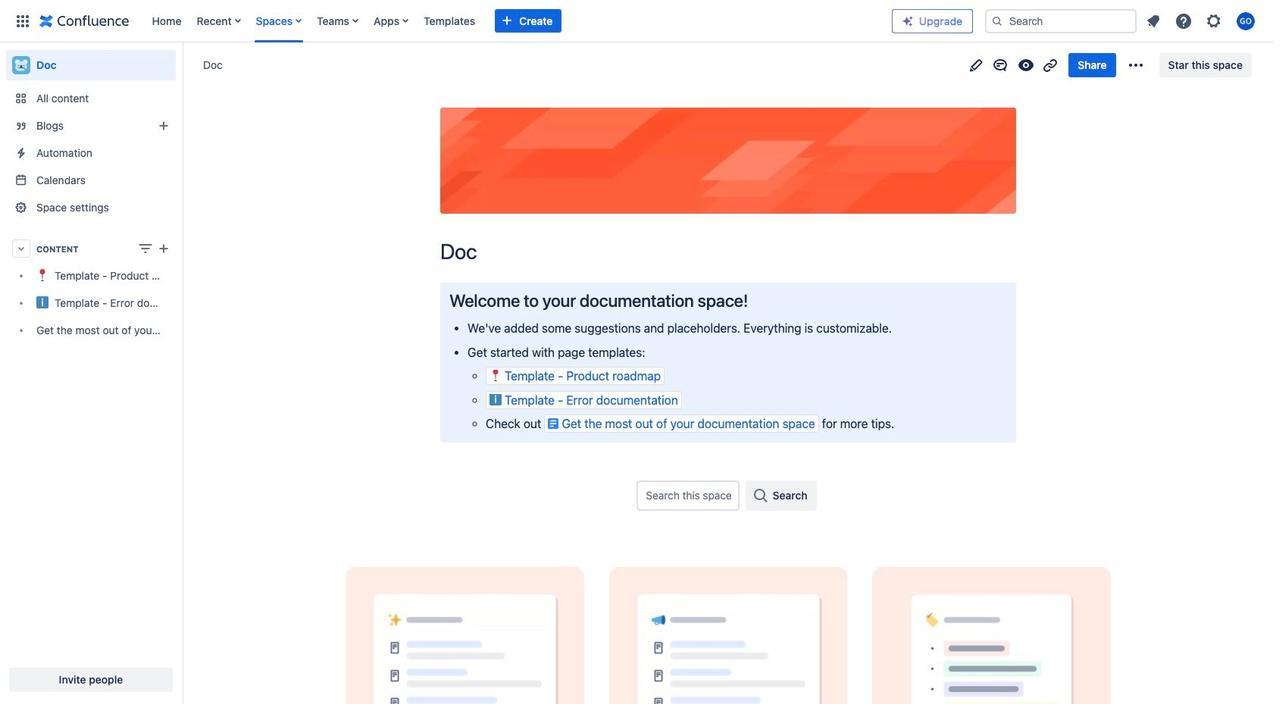 Task type: vqa. For each thing, say whether or not it's contained in the screenshot.
Premium 'image'
yes



Task type: describe. For each thing, give the bounding box(es) containing it.
collapse sidebar image
[[165, 50, 199, 80]]

copy image
[[747, 291, 765, 309]]

create a blog image
[[155, 117, 173, 135]]

your profile and preferences image
[[1237, 12, 1255, 30]]

edit this page image
[[967, 56, 985, 74]]

create image
[[155, 239, 173, 258]]

Search field
[[985, 9, 1137, 33]]

more actions image
[[1127, 56, 1145, 74]]

get the most out of your documentation space image
[[548, 418, 559, 430]]

change view image
[[136, 239, 155, 258]]

notification icon image
[[1144, 12, 1163, 30]]

:information_source: image
[[490, 393, 502, 405]]

:information_source: image
[[490, 393, 502, 405]]

list for appswitcher icon on the left of the page
[[144, 0, 892, 42]]



Task type: locate. For each thing, give the bounding box(es) containing it.
0 horizontal spatial list
[[144, 0, 892, 42]]

None text field
[[646, 487, 649, 505]]

search image
[[991, 15, 1003, 27]]

list for premium 'icon'
[[1140, 7, 1264, 34]]

space element
[[0, 42, 182, 704]]

list
[[144, 0, 892, 42], [1140, 7, 1264, 34]]

help icon image
[[1175, 12, 1193, 30]]

recently_updated_pages.svg image
[[609, 567, 848, 704]]

magnifying glass image
[[752, 487, 770, 505]]

None search field
[[985, 9, 1137, 33]]

confluence image
[[39, 12, 129, 30], [39, 12, 129, 30]]

global element
[[9, 0, 892, 42]]

premium image
[[902, 15, 914, 27]]

tree inside "space" element
[[6, 262, 176, 344]]

popular_labels.svg image
[[872, 567, 1111, 704]]

copy link image
[[1041, 56, 1060, 74]]

settings icon image
[[1205, 12, 1223, 30]]

tree
[[6, 262, 176, 344]]

banner
[[0, 0, 1273, 42]]

appswitcher icon image
[[14, 12, 32, 30]]

:round_pushpin: image
[[490, 369, 502, 381], [490, 369, 502, 381]]

stop watching image
[[1017, 56, 1035, 74]]

1 horizontal spatial list
[[1140, 7, 1264, 34]]

featured_pages.svg image
[[345, 567, 584, 704]]



